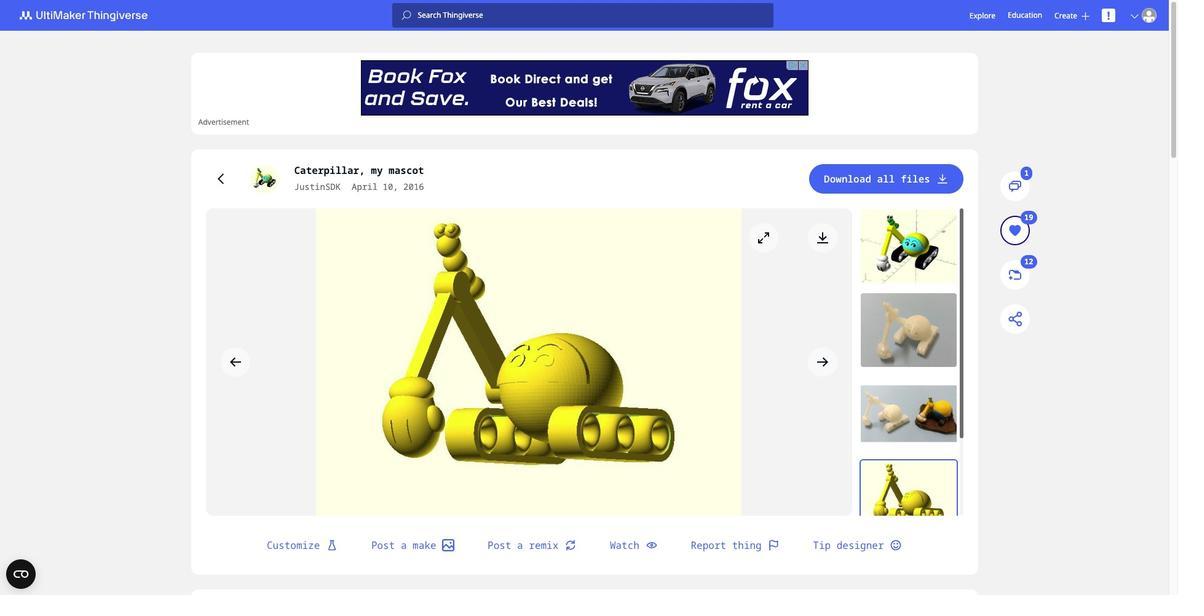 Task type: locate. For each thing, give the bounding box(es) containing it.
a
[[401, 539, 407, 552], [517, 539, 523, 552]]

! link
[[1102, 8, 1116, 23]]

2016
[[404, 181, 424, 193]]

2 post from the left
[[488, 539, 512, 552]]

avatar image
[[1142, 8, 1157, 23], [250, 164, 280, 194]]

education link
[[1008, 9, 1043, 22]]

post
[[372, 539, 395, 552], [488, 539, 512, 552]]

explore button
[[970, 10, 996, 21]]

justinsdk link
[[294, 180, 341, 194]]

report
[[691, 539, 727, 552]]

1 a from the left
[[401, 539, 407, 552]]

mascot
[[389, 164, 424, 177]]

april 10, 2016
[[352, 181, 424, 193]]

1 post from the left
[[372, 539, 395, 552]]

a for make
[[401, 539, 407, 552]]

designer
[[837, 539, 884, 552]]

customize link
[[252, 531, 353, 560]]

1 horizontal spatial post
[[488, 539, 512, 552]]

post a make link
[[357, 531, 469, 560]]

1 horizontal spatial a
[[517, 539, 523, 552]]

april
[[352, 181, 378, 193]]

education
[[1008, 10, 1043, 20]]

make
[[413, 539, 437, 552]]

caterpillar,
[[294, 164, 365, 177]]

my
[[371, 164, 383, 177]]

carousel image representing the 3d design. either an user-provided picture or a 3d render. image
[[206, 209, 852, 516]]

a left make
[[401, 539, 407, 552]]

remix
[[529, 539, 559, 552]]

create button
[[1055, 10, 1090, 21]]

1 horizontal spatial avatar image
[[1142, 8, 1157, 23]]

justinsdk
[[294, 181, 341, 193]]

2 a from the left
[[517, 539, 523, 552]]

0 horizontal spatial avatar image
[[250, 164, 280, 194]]

download all files button
[[810, 164, 964, 194]]

search control image
[[402, 10, 412, 20]]

avatar image right "!"
[[1142, 8, 1157, 23]]

post for post a make
[[372, 539, 395, 552]]

watch
[[610, 539, 640, 552]]

files
[[901, 172, 931, 186]]

0 horizontal spatial a
[[401, 539, 407, 552]]

watch button
[[595, 531, 673, 560]]

avatar image left justinsdk at the left of page
[[250, 164, 280, 194]]

1 vertical spatial avatar image
[[250, 164, 280, 194]]

thumbnail representing an image or video in the carousel image
[[861, 210, 957, 284], [861, 293, 957, 367], [861, 377, 957, 451], [861, 461, 957, 535]]

a left remix
[[517, 539, 523, 552]]

post left remix
[[488, 539, 512, 552]]

download
[[824, 172, 872, 186]]

0 horizontal spatial post
[[372, 539, 395, 552]]

post left make
[[372, 539, 395, 552]]

advertisement
[[198, 117, 249, 127]]



Task type: vqa. For each thing, say whether or not it's contained in the screenshot.
MakerBot logo
yes



Task type: describe. For each thing, give the bounding box(es) containing it.
create
[[1055, 10, 1078, 21]]

all
[[878, 172, 895, 186]]

tip
[[813, 539, 831, 552]]

report thing
[[691, 539, 762, 552]]

customize
[[267, 539, 320, 552]]

caterpillar, my mascot
[[294, 164, 424, 177]]

0 vertical spatial avatar image
[[1142, 8, 1157, 23]]

tip designer
[[813, 539, 884, 552]]

1 thumbnail representing an image or video in the carousel image from the top
[[861, 210, 957, 284]]

download all files
[[824, 172, 931, 186]]

!
[[1108, 8, 1111, 23]]

3 thumbnail representing an image or video in the carousel image from the top
[[861, 377, 957, 451]]

explore
[[970, 10, 996, 21]]

thing
[[733, 539, 762, 552]]

post a make
[[372, 539, 437, 552]]

a for remix
[[517, 539, 523, 552]]

makerbot logo image
[[12, 8, 162, 23]]

report thing link
[[676, 531, 795, 560]]

post for post a remix
[[488, 539, 512, 552]]

12
[[1025, 257, 1034, 267]]

19
[[1025, 212, 1034, 223]]

tip designer button
[[799, 531, 917, 560]]

advertisement element
[[361, 60, 809, 116]]

plusicon image
[[1082, 12, 1090, 20]]

Search Thingiverse text field
[[412, 10, 774, 20]]

1
[[1025, 168, 1029, 179]]

post a remix
[[488, 539, 559, 552]]

4 thumbnail representing an image or video in the carousel image from the top
[[861, 461, 957, 535]]

post a remix link
[[473, 531, 592, 560]]

2 thumbnail representing an image or video in the carousel image from the top
[[861, 293, 957, 367]]

open widget image
[[6, 560, 36, 589]]

10,
[[383, 181, 398, 193]]



